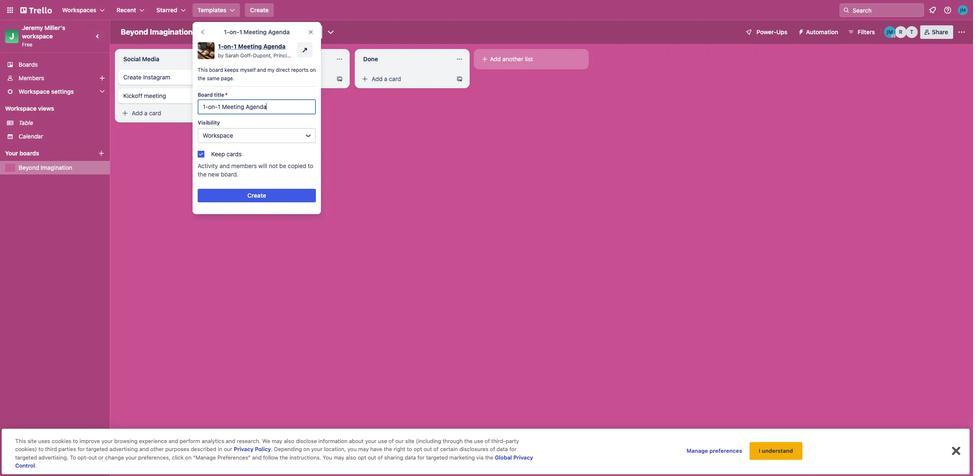 Task type: locate. For each thing, give the bounding box(es) containing it.
we
[[262, 438, 271, 445]]

0 horizontal spatial 1
[[234, 43, 237, 50]]

1 site from the left
[[28, 438, 37, 445]]

new
[[208, 171, 219, 178]]

rubyanndersson (rubyanndersson) image
[[896, 26, 907, 38]]

. for . depending on your location, you may have the right to opt out of certain disclosures of data for targeted advertising. to opt-out or change your preferences, click on "manage preferences" and follow the instructions. you may also opt out of sharing data for targeted marketing via the
[[271, 446, 273, 453]]

jeremy miller (jeremymiller198) image right 'open information menu' image at the right
[[959, 5, 969, 15]]

workspace inside dropdown button
[[19, 88, 50, 95]]

the left same
[[198, 75, 206, 82]]

0 vertical spatial opt
[[414, 446, 422, 453]]

add down done text field
[[372, 75, 383, 82]]

your
[[102, 438, 113, 445], [365, 438, 377, 445], [312, 446, 323, 453], [126, 454, 137, 461]]

0 horizontal spatial beyond imagination
[[19, 164, 72, 171]]

2 site from the left
[[406, 438, 415, 445]]

0 horizontal spatial privacy
[[234, 446, 254, 453]]

agenda up principal on the left top
[[264, 43, 286, 50]]

back to home image
[[20, 3, 52, 17]]

1 horizontal spatial beyond
[[121, 27, 148, 36]]

1 inside 1-on-1 meeting agenda by sarah goff-dupont, principal writer @ atlassian
[[234, 43, 237, 50]]

1 horizontal spatial board
[[301, 28, 318, 36]]

this up cookies)
[[15, 438, 26, 445]]

and up purposes
[[169, 438, 178, 445]]

of down third-
[[490, 446, 496, 453]]

disclose
[[296, 438, 317, 445]]

1 vertical spatial agenda
[[264, 43, 286, 50]]

1 horizontal spatial .
[[271, 446, 273, 453]]

third
[[45, 446, 57, 453]]

1 vertical spatial 1
[[234, 43, 237, 50]]

0 vertical spatial beyond
[[121, 27, 148, 36]]

targeted up or
[[86, 446, 108, 453]]

imagination down "starred" popup button
[[150, 27, 193, 36]]

0 horizontal spatial data
[[405, 454, 416, 461]]

beyond imagination link
[[19, 164, 105, 172]]

1 horizontal spatial data
[[497, 446, 508, 453]]

0 vertical spatial 1-
[[224, 28, 230, 36]]

board left customize views icon
[[301, 28, 318, 36]]

information
[[319, 438, 348, 445]]

0 vertical spatial create button
[[245, 3, 274, 17]]

targeted inside this site uses cookies to improve your browsing experience and perform analytics and research. we may also disclose information about your use of our site (including through the use of third-party cookies) to third parties for targeted advertising and other purposes described in our
[[86, 446, 108, 453]]

1 vertical spatial on
[[304, 446, 310, 453]]

our up 'right'
[[396, 438, 404, 445]]

imagination down your boards with 1 items element
[[41, 164, 72, 171]]

(including
[[416, 438, 442, 445]]

create up kickoff
[[123, 74, 142, 81]]

0 horizontal spatial board
[[198, 92, 213, 98]]

workspace down the members
[[19, 88, 50, 95]]

create up 1-on-1 meeting agenda
[[250, 6, 269, 14]]

writer
[[296, 52, 310, 59]]

1 up 1-on-1 meeting agenda link
[[239, 28, 242, 36]]

this inside this site uses cookies to improve your browsing experience and perform analytics and research. we may also disclose information about your use of our site (including through the use of third-party cookies) to third parties for targeted advertising and other purposes described in our
[[15, 438, 26, 445]]

1 horizontal spatial 1
[[239, 28, 242, 36]]

a down kickoff meeting
[[144, 109, 148, 117]]

keep cards
[[211, 150, 242, 158]]

0 vertical spatial 1
[[239, 28, 242, 36]]

0 vertical spatial data
[[497, 446, 508, 453]]

1- inside 1-on-1 meeting agenda by sarah goff-dupont, principal writer @ atlassian
[[218, 43, 224, 50]]

0 horizontal spatial this
[[15, 438, 26, 445]]

and down privacy policy link
[[252, 454, 262, 461]]

beyond
[[121, 27, 148, 36], [19, 164, 39, 171]]

1 horizontal spatial use
[[474, 438, 484, 445]]

0 vertical spatial may
[[272, 438, 283, 445]]

your boards
[[5, 150, 39, 157]]

myself
[[240, 67, 256, 73]]

0 vertical spatial on-
[[230, 28, 239, 36]]

1- for 1-on-1 meeting agenda by sarah goff-dupont, principal writer @ atlassian
[[218, 43, 224, 50]]

1- up by
[[218, 43, 224, 50]]

views
[[38, 105, 54, 112]]

1 horizontal spatial opt
[[414, 446, 422, 453]]

1 vertical spatial add
[[372, 75, 383, 82]]

jeremy miller (jeremymiller198) image
[[959, 5, 969, 15], [885, 26, 896, 38]]

opt-
[[78, 454, 89, 461]]

create button up 1-on-1 meeting agenda
[[245, 3, 274, 17]]

right
[[394, 446, 406, 453]]

this inside this board keeps myself and my direct reports on the same page.
[[198, 67, 208, 73]]

workspace for workspace views
[[5, 105, 37, 112]]

the right via
[[486, 454, 494, 461]]

this left board
[[198, 67, 208, 73]]

for down the party
[[510, 446, 517, 453]]

privacy down the party
[[514, 454, 534, 461]]

of up 'right'
[[389, 438, 394, 445]]

use up have
[[378, 438, 387, 445]]

0 horizontal spatial create from template… image
[[336, 76, 343, 82]]

1 vertical spatial create
[[123, 74, 142, 81]]

visibility
[[198, 120, 220, 126]]

imagination inside board name text box
[[150, 27, 193, 36]]

1 horizontal spatial 1-
[[224, 28, 230, 36]]

same
[[207, 75, 220, 82]]

of left third-
[[485, 438, 490, 445]]

on down disclose
[[304, 446, 310, 453]]

1 vertical spatial beyond
[[19, 164, 39, 171]]

will
[[259, 162, 267, 169]]

on- inside 1-on-1 meeting agenda by sarah goff-dupont, principal writer @ atlassian
[[224, 43, 234, 50]]

may right we
[[272, 438, 283, 445]]

workspace up 1-on-1 meeting agenda link
[[229, 28, 260, 36]]

Social Media text field
[[118, 52, 211, 66]]

1 vertical spatial meeting
[[238, 43, 262, 50]]

1 create from template… image from the left
[[336, 76, 343, 82]]

card down meeting at left top
[[149, 109, 161, 117]]

1 for 1-on-1 meeting agenda
[[239, 28, 242, 36]]

boards
[[19, 61, 38, 68]]

sm image for add a card link for create from template… icon
[[121, 109, 129, 118]]

1 horizontal spatial a
[[384, 75, 388, 82]]

to right 'right'
[[407, 446, 412, 453]]

Board name text field
[[117, 25, 197, 39]]

a
[[384, 75, 388, 82], [144, 109, 148, 117]]

out down (including
[[424, 446, 432, 453]]

beyond imagination inside board name text box
[[121, 27, 193, 36]]

0 horizontal spatial add a card link
[[118, 107, 213, 119]]

on inside this board keeps myself and my direct reports on the same page.
[[310, 67, 316, 73]]

sm image
[[795, 25, 807, 37], [481, 55, 489, 63], [361, 75, 369, 83], [121, 109, 129, 118]]

workspace up table
[[5, 105, 37, 112]]

beyond imagination down starred
[[121, 27, 193, 36]]

use up disclosures
[[474, 438, 484, 445]]

and up board.
[[220, 162, 230, 169]]

1-on-1 meeting agenda link
[[218, 42, 294, 51]]

templates
[[198, 6, 227, 14]]

beyond imagination inside the beyond imagination link
[[19, 164, 72, 171]]

add another list
[[490, 55, 533, 63]]

power-ups button
[[740, 25, 793, 39]]

this site uses cookies to improve your browsing experience and perform analytics and research. we may also disclose information about your use of our site (including through the use of third-party cookies) to third parties for targeted advertising and other purposes described in our
[[15, 438, 519, 453]]

0 horizontal spatial a
[[144, 109, 148, 117]]

return to previous screen image
[[200, 29, 206, 36]]

recent
[[117, 6, 136, 14]]

1 horizontal spatial beyond imagination
[[121, 27, 193, 36]]

beyond imagination down your boards with 1 items element
[[19, 164, 72, 171]]

the inside this site uses cookies to improve your browsing experience and perform analytics and research. we may also disclose information about your use of our site (including through the use of third-party cookies) to third parties for targeted advertising and other purposes described in our
[[465, 438, 473, 445]]

for down (including
[[418, 454, 425, 461]]

targeted
[[86, 446, 108, 453], [15, 454, 37, 461], [426, 454, 448, 461]]

not
[[269, 162, 278, 169]]

1 vertical spatial on-
[[224, 43, 234, 50]]

1 vertical spatial also
[[346, 454, 357, 461]]

add a card down done text field
[[372, 75, 401, 82]]

site up cookies)
[[28, 438, 37, 445]]

1 vertical spatial our
[[224, 446, 232, 453]]

1 vertical spatial a
[[144, 109, 148, 117]]

workspaces button
[[57, 3, 110, 17]]

sm image for automation button
[[795, 25, 807, 37]]

1 horizontal spatial add a card
[[372, 75, 401, 82]]

. for .
[[35, 463, 37, 469]]

1 horizontal spatial privacy
[[514, 454, 534, 461]]

workspace for workspace visible
[[229, 28, 260, 36]]

1 horizontal spatial this
[[198, 67, 208, 73]]

a for create from template… icon
[[144, 109, 148, 117]]

0 vertical spatial create
[[250, 6, 269, 14]]

0 vertical spatial this
[[198, 67, 208, 73]]

site up 'right'
[[406, 438, 415, 445]]

add a card link for create from template… image for done text field
[[358, 73, 453, 85]]

and inside . depending on your location, you may have the right to opt out of certain disclosures of data for targeted advertising. to opt-out or change your preferences, click on "manage preferences" and follow the instructions. you may also opt out of sharing data for targeted marketing via the
[[252, 454, 262, 461]]

add a card link down done text field
[[358, 73, 453, 85]]

0 vertical spatial privacy
[[234, 446, 254, 453]]

. up the 'follow'
[[271, 446, 273, 453]]

depending
[[274, 446, 302, 453]]

1 horizontal spatial jeremy miller (jeremymiller198) image
[[959, 5, 969, 15]]

direct
[[276, 67, 290, 73]]

0 vertical spatial .
[[271, 446, 273, 453]]

sarah
[[225, 52, 239, 59]]

atlassian
[[318, 52, 339, 59]]

data down 'right'
[[405, 454, 416, 461]]

1 vertical spatial add a card
[[132, 109, 161, 117]]

add a card down kickoff meeting
[[132, 109, 161, 117]]

to right copied on the top
[[308, 162, 314, 169]]

out
[[424, 446, 432, 453], [89, 454, 97, 461], [368, 454, 376, 461]]

targeted down cookies)
[[15, 454, 37, 461]]

1 vertical spatial board
[[198, 92, 213, 98]]

1 vertical spatial .
[[35, 463, 37, 469]]

starred
[[157, 6, 177, 14]]

search image
[[844, 7, 850, 14]]

out down have
[[368, 454, 376, 461]]

this
[[198, 67, 208, 73], [15, 438, 26, 445]]

0 vertical spatial a
[[384, 75, 388, 82]]

1 vertical spatial may
[[358, 446, 369, 453]]

to
[[70, 454, 76, 461]]

2 horizontal spatial targeted
[[426, 454, 448, 461]]

the down activity
[[198, 171, 207, 178]]

opt
[[414, 446, 422, 453], [358, 454, 367, 461]]

"manage
[[193, 454, 216, 461]]

add a card link down the kickoff meeting link
[[118, 107, 213, 119]]

0 vertical spatial on
[[310, 67, 316, 73]]

1 horizontal spatial card
[[389, 75, 401, 82]]

a down done text field
[[384, 75, 388, 82]]

may
[[272, 438, 283, 445], [358, 446, 369, 453], [334, 454, 345, 461]]

0 horizontal spatial opt
[[358, 454, 367, 461]]

show menu image
[[958, 28, 967, 36]]

privacy down research.
[[234, 446, 254, 453]]

star or unstar board image
[[202, 29, 209, 36]]

advertising.
[[38, 454, 68, 461]]

dupont,
[[253, 52, 272, 59]]

1 vertical spatial opt
[[358, 454, 367, 461]]

0 vertical spatial jeremy miller (jeremymiller198) image
[[959, 5, 969, 15]]

beyond imagination
[[121, 27, 193, 36], [19, 164, 72, 171]]

data up 'global'
[[497, 446, 508, 453]]

j link
[[5, 30, 19, 43]]

. inside . depending on your location, you may have the right to opt out of certain disclosures of data for targeted advertising. to opt-out or change your preferences, click on "manage preferences" and follow the instructions. you may also opt out of sharing data for targeted marketing via the
[[271, 446, 273, 453]]

0 horizontal spatial for
[[78, 446, 85, 453]]

and left my at the top left
[[257, 67, 266, 73]]

agenda inside 1-on-1 meeting agenda by sarah goff-dupont, principal writer @ atlassian
[[264, 43, 286, 50]]

1 vertical spatial this
[[15, 438, 26, 445]]

workspace settings
[[19, 88, 74, 95]]

to inside activity and members will not be copied to the new board.
[[308, 162, 314, 169]]

create down activity and members will not be copied to the new board.
[[248, 192, 266, 199]]

0 horizontal spatial add
[[132, 109, 143, 117]]

1 horizontal spatial imagination
[[150, 27, 193, 36]]

0 vertical spatial card
[[389, 75, 401, 82]]

also inside . depending on your location, you may have the right to opt out of certain disclosures of data for targeted advertising. to opt-out or change your preferences, click on "manage preferences" and follow the instructions. you may also opt out of sharing data for targeted marketing via the
[[346, 454, 357, 461]]

1 horizontal spatial create from template… image
[[457, 76, 463, 82]]

1 horizontal spatial add
[[372, 75, 383, 82]]

on right reports
[[310, 67, 316, 73]]

use
[[378, 438, 387, 445], [474, 438, 484, 445]]

.
[[271, 446, 273, 453], [35, 463, 37, 469]]

analytics
[[202, 438, 224, 445]]

close popover image
[[308, 29, 314, 36]]

create
[[250, 6, 269, 14], [123, 74, 142, 81], [248, 192, 266, 199]]

1 vertical spatial create button
[[198, 189, 316, 202]]

0 notifications image
[[928, 5, 938, 15]]

create from template… image
[[216, 110, 223, 117]]

0 horizontal spatial add a card
[[132, 109, 161, 117]]

privacy inside "global privacy control"
[[514, 454, 534, 461]]

create from template… image
[[336, 76, 343, 82], [457, 76, 463, 82]]

board for board
[[301, 28, 318, 36]]

workspace inside 'button'
[[229, 28, 260, 36]]

0 vertical spatial our
[[396, 438, 404, 445]]

1 horizontal spatial add a card link
[[358, 73, 453, 85]]

board for board title *
[[198, 92, 213, 98]]

preferences"
[[218, 454, 251, 461]]

1 horizontal spatial site
[[406, 438, 415, 445]]

on
[[310, 67, 316, 73], [304, 446, 310, 453], [185, 454, 192, 461]]

about
[[349, 438, 364, 445]]

parties
[[58, 446, 76, 453]]

workspaces
[[62, 6, 96, 14]]

0 horizontal spatial imagination
[[41, 164, 72, 171]]

our right in
[[224, 446, 232, 453]]

0 vertical spatial beyond imagination
[[121, 27, 193, 36]]

1 up sarah
[[234, 43, 237, 50]]

meeting up 1-on-1 meeting agenda link
[[244, 28, 267, 36]]

the inside this board keeps myself and my direct reports on the same page.
[[198, 75, 206, 82]]

agenda for 1-on-1 meeting agenda by sarah goff-dupont, principal writer @ atlassian
[[264, 43, 286, 50]]

members link
[[0, 71, 110, 85]]

meeting inside 1-on-1 meeting agenda by sarah goff-dupont, principal writer @ atlassian
[[238, 43, 262, 50]]

also
[[284, 438, 295, 445], [346, 454, 357, 461]]

create button down activity and members will not be copied to the new board.
[[198, 189, 316, 202]]

and inside activity and members will not be copied to the new board.
[[220, 162, 230, 169]]

0 vertical spatial board
[[301, 28, 318, 36]]

the inside activity and members will not be copied to the new board.
[[198, 171, 207, 178]]

this member is an admin of this board. image
[[892, 34, 896, 38]]

may down location,
[[334, 454, 345, 461]]

add left "another"
[[490, 55, 501, 63]]

1 vertical spatial 1-
[[218, 43, 224, 50]]

instagram
[[143, 74, 170, 81]]

list
[[525, 55, 533, 63]]

meeting up goff-
[[238, 43, 262, 50]]

1 vertical spatial card
[[149, 109, 161, 117]]

0 vertical spatial meeting
[[244, 28, 267, 36]]

imagination
[[150, 27, 193, 36], [41, 164, 72, 171]]

free
[[22, 41, 33, 48]]

0 horizontal spatial our
[[224, 446, 232, 453]]

beyond down recent dropdown button
[[121, 27, 148, 36]]

0 horizontal spatial .
[[35, 463, 37, 469]]

and down experience at the bottom left
[[139, 446, 149, 453]]

the up disclosures
[[465, 438, 473, 445]]

workspace down visibility
[[203, 132, 233, 139]]

card down done text field
[[389, 75, 401, 82]]

also up depending
[[284, 438, 295, 445]]

0 horizontal spatial jeremy miller (jeremymiller198) image
[[885, 26, 896, 38]]

0 horizontal spatial may
[[272, 438, 283, 445]]

on right click
[[185, 454, 192, 461]]

sm image inside automation button
[[795, 25, 807, 37]]

targeted down certain
[[426, 454, 448, 461]]

@
[[312, 52, 316, 59]]

also down you
[[346, 454, 357, 461]]

create from template… image for done text field
[[457, 76, 463, 82]]

privacy
[[234, 446, 254, 453], [514, 454, 534, 461]]

0 horizontal spatial also
[[284, 438, 295, 445]]

to up parties
[[73, 438, 78, 445]]

out left or
[[89, 454, 97, 461]]

privacy alert dialog
[[2, 429, 971, 475]]

0 vertical spatial add a card link
[[358, 73, 453, 85]]

miller's
[[45, 24, 65, 31]]

may down about
[[358, 446, 369, 453]]

for up 'opt-'
[[78, 446, 85, 453]]

opt down about
[[358, 454, 367, 461]]

0 horizontal spatial use
[[378, 438, 387, 445]]

0 horizontal spatial 1-
[[218, 43, 224, 50]]

jeremy miller's workspace link
[[22, 24, 67, 40]]

you
[[348, 446, 357, 453]]

follow
[[263, 454, 278, 461]]

add a card
[[372, 75, 401, 82], [132, 109, 161, 117]]

2 horizontal spatial may
[[358, 446, 369, 453]]

1- right star or unstar board icon
[[224, 28, 230, 36]]

1 vertical spatial beyond imagination
[[19, 164, 72, 171]]

described
[[191, 446, 216, 453]]

opt down (including
[[414, 446, 422, 453]]

add down kickoff
[[132, 109, 143, 117]]

board left title
[[198, 92, 213, 98]]

board
[[301, 28, 318, 36], [198, 92, 213, 98]]

jeremy miller (jeremymiller198) image left 'r'
[[885, 26, 896, 38]]

2 horizontal spatial add
[[490, 55, 501, 63]]

understand
[[763, 447, 794, 454]]

disclosures
[[460, 446, 489, 453]]

1 vertical spatial data
[[405, 454, 416, 461]]

through
[[443, 438, 463, 445]]

None text field
[[198, 99, 316, 115]]

agenda up 1-on-1 meeting agenda by sarah goff-dupont, principal writer @ atlassian
[[268, 28, 290, 36]]

for
[[78, 446, 85, 453], [510, 446, 517, 453], [418, 454, 425, 461]]

. right the try
[[35, 463, 37, 469]]

beyond down the boards
[[19, 164, 39, 171]]

2 create from template… image from the left
[[457, 76, 463, 82]]

add board image
[[98, 150, 105, 157]]

0 vertical spatial imagination
[[150, 27, 193, 36]]

0 horizontal spatial card
[[149, 109, 161, 117]]

create inside 'link'
[[123, 74, 142, 81]]

board link
[[287, 25, 323, 39]]

2 vertical spatial may
[[334, 454, 345, 461]]



Task type: describe. For each thing, give the bounding box(es) containing it.
meeting for 1-on-1 meeting agenda by sarah goff-dupont, principal writer @ atlassian
[[238, 43, 262, 50]]

marketing
[[450, 454, 475, 461]]

via
[[477, 454, 484, 461]]

card for create from template… image for done text field add a card link
[[389, 75, 401, 82]]

copied
[[288, 162, 307, 169]]

1- for 1-on-1 meeting agenda
[[224, 28, 230, 36]]

click
[[172, 454, 184, 461]]

0 horizontal spatial targeted
[[15, 454, 37, 461]]

of down (including
[[434, 446, 439, 453]]

you
[[323, 454, 332, 461]]

my
[[268, 67, 275, 73]]

2 horizontal spatial for
[[510, 446, 517, 453]]

party
[[506, 438, 519, 445]]

workspace views
[[5, 105, 54, 112]]

your
[[5, 150, 18, 157]]

your down disclose
[[312, 446, 323, 453]]

this board keeps myself and my direct reports on the same page.
[[198, 67, 316, 82]]

share button
[[921, 25, 954, 39]]

card for add a card link for create from template… icon
[[149, 109, 161, 117]]

may inside this site uses cookies to improve your browsing experience and perform analytics and research. we may also disclose information about your use of our site (including through the use of third-party cookies) to third parties for targeted advertising and other purposes described in our
[[272, 438, 283, 445]]

goff-
[[240, 52, 253, 59]]

calendar
[[19, 133, 43, 140]]

premium
[[30, 461, 54, 468]]

customize views image
[[327, 28, 335, 36]]

for inside this site uses cookies to improve your browsing experience and perform analytics and research. we may also disclose information about your use of our site (including through the use of third-party cookies) to third parties for targeted advertising and other purposes described in our
[[78, 446, 85, 453]]

improve
[[80, 438, 100, 445]]

preferences
[[710, 447, 743, 454]]

try premium free button
[[5, 458, 103, 471]]

sm image for create from template… image for done text field add a card link
[[361, 75, 369, 83]]

starred button
[[151, 3, 191, 17]]

in
[[218, 446, 222, 453]]

keep
[[211, 150, 225, 158]]

add for create from template… icon
[[132, 109, 143, 117]]

this for this site uses cookies to improve your browsing experience and perform analytics and research. we may also disclose information about your use of our site (including through the use of third-party cookies) to third parties for targeted advertising and other purposes described in our
[[15, 438, 26, 445]]

on- for 1-on-1 meeting agenda by sarah goff-dupont, principal writer @ atlassian
[[224, 43, 234, 50]]

workspace settings button
[[0, 85, 110, 98]]

privacy policy link
[[234, 446, 271, 453]]

0 vertical spatial add
[[490, 55, 501, 63]]

t button
[[907, 26, 918, 38]]

purposes
[[165, 446, 189, 453]]

share
[[933, 28, 949, 36]]

table link
[[19, 119, 105, 127]]

keeps
[[225, 67, 239, 73]]

your down advertising
[[126, 454, 137, 461]]

workspace for workspace settings
[[19, 88, 50, 95]]

meeting for 1-on-1 meeting agenda
[[244, 28, 267, 36]]

r button
[[896, 26, 907, 38]]

change
[[105, 454, 124, 461]]

the down depending
[[280, 454, 288, 461]]

automation button
[[795, 25, 844, 39]]

t
[[911, 29, 914, 35]]

*
[[225, 92, 228, 98]]

automation
[[807, 28, 839, 36]]

2 vertical spatial create
[[248, 192, 266, 199]]

create inside primary element
[[250, 6, 269, 14]]

try premium free
[[19, 461, 66, 468]]

1 for 1-on-1 meeting agenda by sarah goff-dupont, principal writer @ atlassian
[[234, 43, 237, 50]]

beyond inside board name text box
[[121, 27, 148, 36]]

sm image
[[241, 75, 249, 83]]

free
[[55, 461, 66, 468]]

terryturtle85 (terryturtle85) image
[[907, 26, 918, 38]]

browsing
[[114, 438, 138, 445]]

open information menu image
[[944, 6, 953, 14]]

power-ups
[[757, 28, 788, 36]]

workspace navigation collapse icon image
[[92, 30, 104, 42]]

recent button
[[112, 3, 150, 17]]

global privacy control
[[15, 454, 534, 469]]

settings
[[51, 88, 74, 95]]

i understand
[[759, 447, 794, 454]]

to inside . depending on your location, you may have the right to opt out of certain disclosures of data for targeted advertising. to opt-out or change your preferences, click on "manage preferences" and follow the instructions. you may also opt out of sharing data for targeted marketing via the
[[407, 446, 412, 453]]

jeremy miller's workspace free
[[22, 24, 67, 48]]

a for create from template… image for done text field
[[384, 75, 388, 82]]

experience
[[139, 438, 167, 445]]

global privacy control link
[[15, 454, 534, 469]]

0 horizontal spatial out
[[89, 454, 97, 461]]

and up preferences"
[[226, 438, 236, 445]]

j
[[9, 31, 14, 41]]

your up have
[[365, 438, 377, 445]]

table
[[19, 119, 33, 126]]

filters button
[[846, 25, 878, 39]]

have
[[371, 446, 383, 453]]

and inside this board keeps myself and my direct reports on the same page.
[[257, 67, 266, 73]]

1-on-1 meeting agenda by sarah goff-dupont, principal writer @ atlassian
[[218, 43, 339, 59]]

create button inside primary element
[[245, 3, 274, 17]]

1 horizontal spatial our
[[396, 438, 404, 445]]

policy
[[255, 446, 271, 453]]

1 horizontal spatial for
[[418, 454, 425, 461]]

global
[[495, 454, 512, 461]]

title
[[214, 92, 224, 98]]

boards
[[19, 150, 39, 157]]

privacy policy
[[234, 446, 271, 453]]

preferences,
[[138, 454, 171, 461]]

sm image inside add another list link
[[481, 55, 489, 63]]

Doing text field
[[238, 52, 331, 66]]

your boards with 1 items element
[[5, 148, 85, 159]]

Done text field
[[358, 52, 451, 66]]

add for create from template… image for done text field
[[372, 75, 383, 82]]

primary element
[[0, 0, 974, 20]]

this for this board keeps myself and my direct reports on the same page.
[[198, 67, 208, 73]]

of down have
[[378, 454, 383, 461]]

workspace visible
[[229, 28, 280, 36]]

reports
[[291, 67, 309, 73]]

jeremy
[[22, 24, 43, 31]]

2 horizontal spatial out
[[424, 446, 432, 453]]

certain
[[441, 446, 458, 453]]

Search field
[[850, 4, 924, 16]]

to down uses
[[38, 446, 44, 453]]

templates button
[[193, 3, 240, 17]]

meeting
[[144, 92, 166, 99]]

1 horizontal spatial out
[[368, 454, 376, 461]]

r
[[900, 29, 903, 35]]

cookies
[[52, 438, 71, 445]]

1-on-1 meeting agenda
[[224, 28, 290, 36]]

third-
[[492, 438, 506, 445]]

cards
[[227, 150, 242, 158]]

workspace
[[22, 33, 53, 40]]

create from template… image for doing text field
[[336, 76, 343, 82]]

2 vertical spatial on
[[185, 454, 192, 461]]

the up 'sharing' on the bottom left of page
[[384, 446, 392, 453]]

location,
[[324, 446, 346, 453]]

uses
[[38, 438, 50, 445]]

activity
[[198, 162, 218, 169]]

instructions.
[[290, 454, 321, 461]]

0 horizontal spatial beyond
[[19, 164, 39, 171]]

other
[[150, 446, 164, 453]]

workspace visible button
[[214, 25, 285, 39]]

2 use from the left
[[474, 438, 484, 445]]

your right the improve
[[102, 438, 113, 445]]

1 vertical spatial jeremy miller (jeremymiller198) image
[[885, 26, 896, 38]]

board
[[209, 67, 223, 73]]

also inside this site uses cookies to improve your browsing experience and perform analytics and research. we may also disclose information about your use of our site (including through the use of third-party cookies) to third parties for targeted advertising and other purposes described in our
[[284, 438, 295, 445]]

kickoff meeting
[[123, 92, 166, 99]]

agenda for 1-on-1 meeting agenda
[[268, 28, 290, 36]]

manage preferences button
[[687, 443, 743, 460]]

on- for 1-on-1 meeting agenda
[[230, 28, 239, 36]]

principal
[[274, 52, 294, 59]]

advertising
[[110, 446, 138, 453]]

add a card link for create from template… icon
[[118, 107, 213, 119]]

1 use from the left
[[378, 438, 387, 445]]



Task type: vqa. For each thing, say whether or not it's contained in the screenshot.
leftmost "Privacy"
yes



